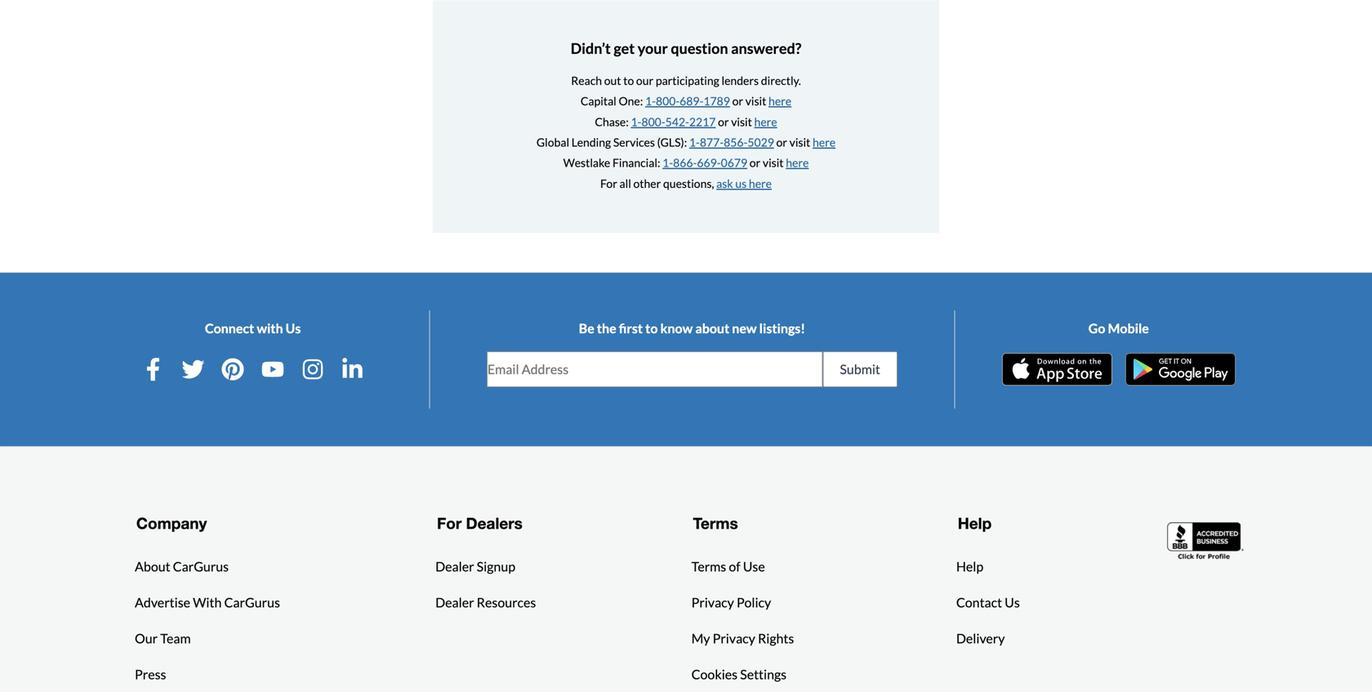 Task type: vqa. For each thing, say whether or not it's contained in the screenshot.
Submit button
yes



Task type: describe. For each thing, give the bounding box(es) containing it.
use
[[743, 559, 765, 574]]

here right us
[[749, 176, 772, 190]]

0 vertical spatial us
[[286, 320, 301, 336]]

856-
[[724, 135, 748, 149]]

be
[[579, 320, 595, 336]]

here down directly.
[[769, 94, 792, 108]]

contact us
[[957, 594, 1020, 610]]

or right the 0679
[[750, 156, 761, 170]]

linkedin image
[[341, 358, 364, 381]]

click for the bbb business review of this auto listing service in cambridge ma image
[[1168, 521, 1246, 561]]

connect with us
[[205, 320, 301, 336]]

(gls):
[[657, 135, 687, 149]]

1-866-669-0679 link
[[663, 156, 748, 170]]

go
[[1089, 320, 1106, 336]]

1 vertical spatial for
[[437, 514, 462, 532]]

for dealers
[[437, 514, 523, 532]]

privacy policy link
[[692, 593, 771, 612]]

get it on google play image
[[1126, 353, 1236, 386]]

reach
[[571, 73, 602, 87]]

my privacy rights
[[692, 630, 794, 646]]

about
[[135, 559, 170, 574]]

0 vertical spatial help
[[958, 514, 992, 532]]

help link
[[957, 557, 984, 577]]

5029
[[748, 135, 774, 149]]

dealer resources
[[436, 594, 536, 610]]

my privacy rights link
[[692, 629, 794, 648]]

here up 5029 at the top right
[[755, 115, 778, 129]]

our
[[135, 630, 158, 646]]

with
[[193, 594, 222, 610]]

press link
[[135, 665, 166, 684]]

1- down the (gls):
[[663, 156, 673, 170]]

669-
[[697, 156, 721, 170]]

Email Address email field
[[488, 352, 822, 387]]

capital
[[581, 94, 617, 108]]

or down lenders
[[733, 94, 744, 108]]

ask
[[717, 176, 733, 190]]

team
[[160, 630, 191, 646]]

about cargurus link
[[135, 557, 229, 577]]

542-
[[666, 115, 689, 129]]

services
[[613, 135, 655, 149]]

to inside reach out to our participating lenders directly. capital one: 1-800-689-1789 or visit here chase: 1-800-542-2217 or visit here global lending services (gls): 1-877-856-5029 or visit here westlake financial: 1-866-669-0679 or visit here for all other questions, ask us here
[[624, 73, 634, 87]]

mobile
[[1108, 320, 1149, 336]]

financial:
[[613, 156, 661, 170]]

global
[[537, 135, 570, 149]]

1 vertical spatial us
[[1005, 594, 1020, 610]]

get
[[614, 39, 635, 57]]

dealer signup link
[[436, 557, 516, 577]]

company
[[136, 514, 207, 532]]

dealer resources link
[[436, 593, 536, 612]]

terms of use link
[[692, 557, 765, 577]]

privacy policy
[[692, 594, 771, 610]]

visit up 856-
[[731, 115, 752, 129]]

our
[[636, 73, 654, 87]]

didn't get your question answered?
[[571, 39, 802, 57]]

advertise with cargurus link
[[135, 593, 280, 612]]

0 vertical spatial privacy
[[692, 594, 734, 610]]

our team
[[135, 630, 191, 646]]

lenders
[[722, 73, 759, 87]]

submit
[[840, 361, 881, 377]]

us
[[736, 176, 747, 190]]

cookies
[[692, 666, 738, 682]]

press
[[135, 666, 166, 682]]

resources
[[477, 594, 536, 610]]

1 vertical spatial 800-
[[642, 115, 666, 129]]

dealer for dealer resources
[[436, 594, 474, 610]]

1-800-689-1789 link
[[645, 94, 730, 108]]

dealers
[[466, 514, 523, 532]]

chase:
[[595, 115, 629, 129]]

cargurus inside "link"
[[173, 559, 229, 574]]

westlake
[[563, 156, 611, 170]]

delivery link
[[957, 629, 1005, 648]]

1 vertical spatial help
[[957, 559, 984, 574]]

pinterest image
[[222, 358, 244, 381]]

dealer for dealer signup
[[436, 559, 474, 574]]

know
[[661, 320, 693, 336]]

our team link
[[135, 629, 191, 648]]

listings!
[[760, 320, 806, 336]]

here link for 1-800-542-2217
[[755, 115, 778, 129]]

one:
[[619, 94, 643, 108]]

settings
[[740, 666, 787, 682]]

delivery
[[957, 630, 1005, 646]]



Task type: locate. For each thing, give the bounding box(es) containing it.
didn't
[[571, 39, 611, 57]]

800- up the (gls):
[[642, 115, 666, 129]]

or right '2217'
[[718, 115, 729, 129]]

0 vertical spatial terms
[[693, 514, 738, 532]]

participating
[[656, 73, 720, 87]]

for left the dealers
[[437, 514, 462, 532]]

go mobile
[[1089, 320, 1149, 336]]

cargurus right 'with'
[[224, 594, 280, 610]]

for inside reach out to our participating lenders directly. capital one: 1-800-689-1789 or visit here chase: 1-800-542-2217 or visit here global lending services (gls): 1-877-856-5029 or visit here westlake financial: 1-866-669-0679 or visit here for all other questions, ask us here
[[601, 176, 618, 190]]

0 horizontal spatial to
[[624, 73, 634, 87]]

privacy
[[692, 594, 734, 610], [713, 630, 756, 646]]

first
[[619, 320, 643, 336]]

terms for terms
[[693, 514, 738, 532]]

download on the app store image
[[1002, 353, 1113, 386]]

facebook image
[[142, 358, 165, 381]]

1789
[[704, 94, 730, 108]]

or
[[733, 94, 744, 108], [718, 115, 729, 129], [777, 135, 788, 149], [750, 156, 761, 170]]

privacy right 'my'
[[713, 630, 756, 646]]

1 horizontal spatial us
[[1005, 594, 1020, 610]]

0 vertical spatial to
[[624, 73, 634, 87]]

dealer left signup
[[436, 559, 474, 574]]

0 horizontal spatial us
[[286, 320, 301, 336]]

for
[[601, 176, 618, 190], [437, 514, 462, 532]]

here link up 5029 at the top right
[[755, 115, 778, 129]]

here right the 0679
[[786, 156, 809, 170]]

2 dealer from the top
[[436, 594, 474, 610]]

visit down lenders
[[746, 94, 767, 108]]

1 vertical spatial terms
[[692, 559, 727, 574]]

here link for 1-877-856-5029
[[813, 135, 836, 149]]

be the first to know about new listings!
[[579, 320, 806, 336]]

1- down '2217'
[[690, 135, 700, 149]]

1 dealer from the top
[[436, 559, 474, 574]]

1 vertical spatial dealer
[[436, 594, 474, 610]]

0 vertical spatial 800-
[[656, 94, 680, 108]]

0 vertical spatial for
[[601, 176, 618, 190]]

here link right 5029 at the top right
[[813, 135, 836, 149]]

0 horizontal spatial for
[[437, 514, 462, 532]]

lending
[[572, 135, 611, 149]]

1 horizontal spatial to
[[646, 320, 658, 336]]

689-
[[680, 94, 704, 108]]

dealer signup
[[436, 559, 516, 574]]

rights
[[758, 630, 794, 646]]

dealer
[[436, 559, 474, 574], [436, 594, 474, 610]]

privacy up 'my'
[[692, 594, 734, 610]]

1-
[[645, 94, 656, 108], [631, 115, 642, 129], [690, 135, 700, 149], [663, 156, 673, 170]]

us right with
[[286, 320, 301, 336]]

signup
[[477, 559, 516, 574]]

reach out to our participating lenders directly. capital one: 1-800-689-1789 or visit here chase: 1-800-542-2217 or visit here global lending services (gls): 1-877-856-5029 or visit here westlake financial: 1-866-669-0679 or visit here for all other questions, ask us here
[[537, 73, 836, 190]]

terms left of
[[692, 559, 727, 574]]

terms for terms of use
[[692, 559, 727, 574]]

866-
[[673, 156, 697, 170]]

cookies settings link
[[692, 665, 787, 684]]

terms of use
[[692, 559, 765, 574]]

here link down directly.
[[769, 94, 792, 108]]

my
[[692, 630, 710, 646]]

terms
[[693, 514, 738, 532], [692, 559, 727, 574]]

cargurus up 'with'
[[173, 559, 229, 574]]

visit down 5029 at the top right
[[763, 156, 784, 170]]

help
[[958, 514, 992, 532], [957, 559, 984, 574]]

help up the contact
[[957, 559, 984, 574]]

visit right 5029 at the top right
[[790, 135, 811, 149]]

directly.
[[761, 73, 801, 87]]

1 vertical spatial cargurus
[[224, 594, 280, 610]]

us
[[286, 320, 301, 336], [1005, 594, 1020, 610]]

here link for 1-866-669-0679
[[786, 156, 809, 170]]

the
[[597, 320, 617, 336]]

about cargurus
[[135, 559, 229, 574]]

ask us here link
[[717, 176, 772, 190]]

1 vertical spatial to
[[646, 320, 658, 336]]

question
[[671, 39, 728, 57]]

here link for 1-800-689-1789
[[769, 94, 792, 108]]

advertise
[[135, 594, 190, 610]]

us right the contact
[[1005, 594, 1020, 610]]

advertise with cargurus
[[135, 594, 280, 610]]

to right out
[[624, 73, 634, 87]]

cookies settings
[[692, 666, 787, 682]]

contact us link
[[957, 593, 1020, 612]]

1-877-856-5029 link
[[690, 135, 774, 149]]

to
[[624, 73, 634, 87], [646, 320, 658, 336]]

instagram image
[[301, 358, 324, 381]]

your
[[638, 39, 668, 57]]

here right 5029 at the top right
[[813, 135, 836, 149]]

youtube image
[[261, 358, 284, 381]]

1- right the one: at left
[[645, 94, 656, 108]]

connect
[[205, 320, 254, 336]]

for left all
[[601, 176, 618, 190]]

1 horizontal spatial for
[[601, 176, 618, 190]]

or right 5029 at the top right
[[777, 135, 788, 149]]

out
[[604, 73, 621, 87]]

0 vertical spatial dealer
[[436, 559, 474, 574]]

about
[[696, 320, 730, 336]]

here link right the 0679
[[786, 156, 809, 170]]

all
[[620, 176, 631, 190]]

0 vertical spatial cargurus
[[173, 559, 229, 574]]

here link
[[769, 94, 792, 108], [755, 115, 778, 129], [813, 135, 836, 149], [786, 156, 809, 170]]

submit button
[[823, 351, 898, 387]]

twitter image
[[182, 358, 205, 381]]

1-800-542-2217 link
[[631, 115, 716, 129]]

to right 'first' in the top of the page
[[646, 320, 658, 336]]

dealer inside 'link'
[[436, 559, 474, 574]]

2217
[[689, 115, 716, 129]]

of
[[729, 559, 741, 574]]

877-
[[700, 135, 724, 149]]

with
[[257, 320, 283, 336]]

800- up 1-800-542-2217 link at the top
[[656, 94, 680, 108]]

new
[[732, 320, 757, 336]]

1- up services
[[631, 115, 642, 129]]

1 vertical spatial privacy
[[713, 630, 756, 646]]

questions,
[[663, 176, 714, 190]]

terms up the terms of use
[[693, 514, 738, 532]]

help up help link on the right of page
[[958, 514, 992, 532]]

other
[[634, 176, 661, 190]]

answered?
[[731, 39, 802, 57]]

contact
[[957, 594, 1003, 610]]

dealer down dealer signup 'link'
[[436, 594, 474, 610]]

policy
[[737, 594, 771, 610]]

0679
[[721, 156, 748, 170]]



